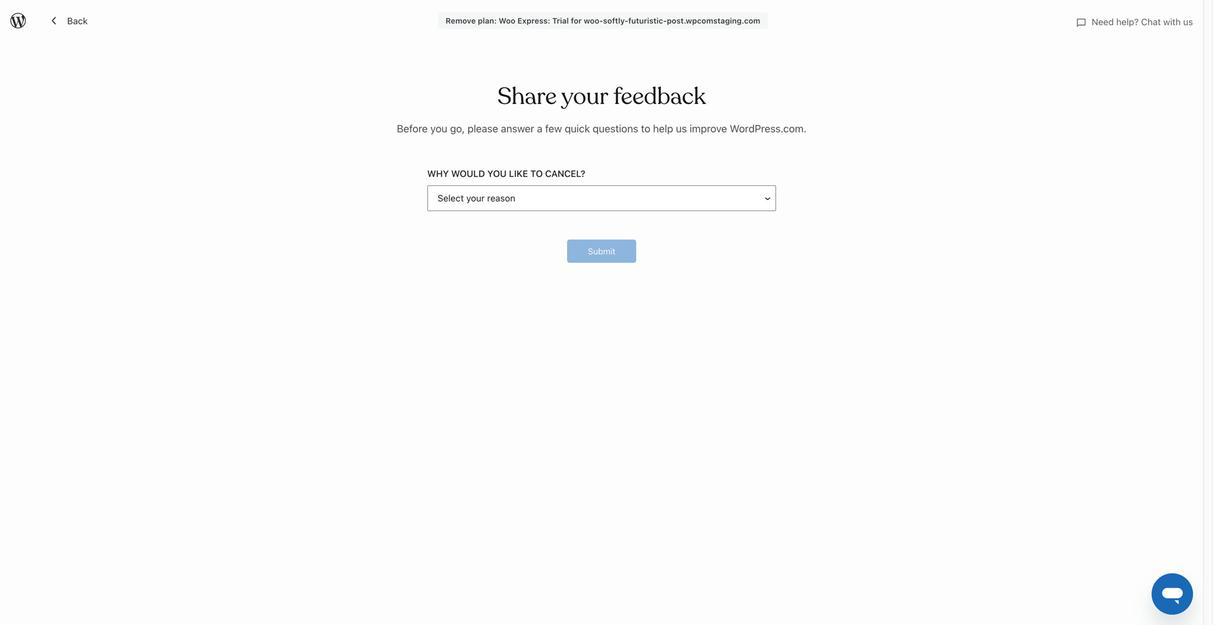 Task type: vqa. For each thing, say whether or not it's contained in the screenshot.
Highest hourly views 0 image
no



Task type: locate. For each thing, give the bounding box(es) containing it.
softly- right for
[[603, 16, 629, 25]]

to right plan
[[664, 134, 672, 145]]

woo- inside water bottles woo-softly-futuristic-post.wpcomstaging.com
[[395, 191, 414, 200]]

update your profile, personal settings, and more image
[[1120, 3, 1135, 18]]

2 your from the left
[[623, 134, 641, 145]]

submit button
[[567, 240, 636, 263]]

1 horizontal spatial post.wpcomstaging.com
[[667, 16, 761, 25]]

plan
[[643, 134, 661, 145]]

0 horizontal spatial woo-
[[395, 191, 414, 200]]

0 horizontal spatial post.wpcomstaging.com
[[474, 191, 563, 200]]

remove plan: woo express: trial for woo-softly-futuristic-post.wpcomstaging.com
[[446, 16, 761, 25]]

1 horizontal spatial you
[[488, 168, 507, 179]]

0 vertical spatial softly-
[[603, 16, 629, 25]]

your left plan
[[623, 134, 641, 145]]

15
[[433, 134, 443, 145]]

purchase settings
[[652, 93, 728, 104]]

0 horizontal spatial softly-
[[414, 191, 438, 200]]

remove
[[446, 16, 476, 25]]

please
[[468, 123, 498, 135]]

woo- right for
[[584, 16, 603, 25]]

0 vertical spatial us
[[1184, 16, 1194, 27]]

your feedback
[[562, 82, 706, 111]]

futuristic-
[[629, 16, 667, 25], [438, 191, 474, 200]]

0 vertical spatial woo-
[[584, 16, 603, 25]]

softly-
[[603, 16, 629, 25], [414, 191, 438, 200]]

need help? chat with us
[[1092, 16, 1194, 27]]

2 horizontal spatial your
[[697, 134, 715, 145]]

upgrade
[[584, 134, 620, 145]]

bottles
[[423, 178, 452, 189]]

futuristic- inside water bottles woo-softly-futuristic-post.wpcomstaging.com
[[438, 191, 474, 200]]

1 horizontal spatial futuristic-
[[629, 16, 667, 25]]

you left like
[[488, 168, 507, 179]]

your right on
[[523, 134, 542, 145]]

your right keep
[[697, 134, 715, 145]]

water
[[395, 178, 420, 189]]

1 horizontal spatial us
[[1184, 16, 1194, 27]]

you have 15 days remaining on your free trial. upgrade your plan to keep your ecommerce features.
[[393, 134, 806, 145]]

0 horizontal spatial futuristic-
[[438, 191, 474, 200]]

back
[[67, 15, 88, 26]]

0 vertical spatial futuristic-
[[629, 16, 667, 25]]

site
[[39, 5, 54, 15]]

trial.
[[563, 134, 581, 145]]

1 vertical spatial post.wpcomstaging.com
[[474, 191, 563, 200]]

would
[[451, 168, 485, 179]]

to
[[641, 123, 651, 135], [664, 134, 672, 145], [531, 168, 543, 179]]

us
[[1184, 16, 1194, 27], [676, 123, 687, 135]]

for
[[571, 16, 582, 25]]

0 horizontal spatial your
[[523, 134, 542, 145]]

you
[[431, 123, 448, 135], [488, 168, 507, 179]]

you left go,
[[431, 123, 448, 135]]

why
[[427, 168, 449, 179]]

1 vertical spatial woo-
[[395, 191, 414, 200]]

1 vertical spatial softly-
[[414, 191, 438, 200]]

1 horizontal spatial your
[[623, 134, 641, 145]]

0 horizontal spatial us
[[676, 123, 687, 135]]

softly- down bottles
[[414, 191, 438, 200]]

to left help
[[641, 123, 651, 135]]

woo- down water
[[395, 191, 414, 200]]

questions
[[593, 123, 639, 135]]

0 vertical spatial you
[[431, 123, 448, 135]]

post.wpcomstaging.com
[[667, 16, 761, 25], [474, 191, 563, 200]]

softly- inside water bottles woo-softly-futuristic-post.wpcomstaging.com
[[414, 191, 438, 200]]

submit
[[588, 246, 616, 256]]

express:
[[518, 16, 550, 25]]

why would you like to cancel?
[[427, 168, 586, 179]]

us right with
[[1184, 16, 1194, 27]]

0 horizontal spatial you
[[431, 123, 448, 135]]

woo-
[[584, 16, 603, 25], [395, 191, 414, 200]]

to right like
[[531, 168, 543, 179]]

1 vertical spatial futuristic-
[[438, 191, 474, 200]]

a
[[537, 123, 543, 135]]

your
[[523, 134, 542, 145], [623, 134, 641, 145], [697, 134, 715, 145]]

my site
[[25, 5, 54, 15]]

purchase
[[652, 93, 691, 104]]

free
[[544, 134, 561, 145]]

have
[[411, 134, 430, 145]]

manage your notifications image
[[1175, 3, 1191, 18]]

ecommerce
[[718, 134, 767, 145]]

1 vertical spatial you
[[488, 168, 507, 179]]

main content
[[354, 51, 1026, 515]]

0 horizontal spatial to
[[531, 168, 543, 179]]

us right help
[[676, 123, 687, 135]]

1 horizontal spatial woo-
[[584, 16, 603, 25]]



Task type: describe. For each thing, give the bounding box(es) containing it.
go,
[[450, 123, 465, 135]]

before you go, please answer a few quick questions to help us improve wordpress.com.
[[397, 123, 807, 135]]

with
[[1164, 16, 1181, 27]]

help?
[[1117, 16, 1139, 27]]

1 your from the left
[[523, 134, 542, 145]]

share
[[498, 82, 557, 111]]

1 horizontal spatial to
[[641, 123, 651, 135]]

chat_bubble image
[[1077, 18, 1087, 28]]

need help? chat with us button
[[1077, 10, 1194, 34]]

days
[[445, 134, 464, 145]]

features.
[[769, 134, 806, 145]]

you
[[393, 134, 408, 145]]

help
[[653, 123, 673, 135]]

2 horizontal spatial to
[[664, 134, 672, 145]]

us inside 'button'
[[1184, 16, 1194, 27]]

on
[[510, 134, 521, 145]]

woo
[[499, 16, 516, 25]]

my site link
[[0, 0, 59, 21]]

help image
[[1148, 3, 1163, 18]]

before
[[397, 123, 428, 135]]

answer
[[501, 123, 534, 135]]

post.wpcomstaging.com inside water bottles woo-softly-futuristic-post.wpcomstaging.com
[[474, 191, 563, 200]]

few
[[545, 123, 562, 135]]

1 vertical spatial us
[[676, 123, 687, 135]]

0 vertical spatial post.wpcomstaging.com
[[667, 16, 761, 25]]

remaining
[[467, 134, 508, 145]]

chat
[[1142, 16, 1161, 27]]

quick
[[565, 123, 590, 135]]

back button
[[41, 9, 95, 32]]

keep
[[674, 134, 695, 145]]

1 horizontal spatial softly-
[[603, 16, 629, 25]]

plan:
[[478, 16, 497, 25]]

water bottles woo-softly-futuristic-post.wpcomstaging.com
[[395, 178, 563, 200]]

my
[[25, 5, 36, 15]]

need
[[1092, 16, 1114, 27]]

improve wordpress.com.
[[690, 123, 807, 135]]

trial
[[552, 16, 569, 25]]

3 your from the left
[[697, 134, 715, 145]]

like
[[509, 168, 528, 179]]

cancel?
[[545, 168, 586, 179]]

main content containing purchase settings
[[354, 51, 1026, 515]]

settings
[[694, 93, 728, 104]]

share your feedback
[[498, 82, 706, 111]]



